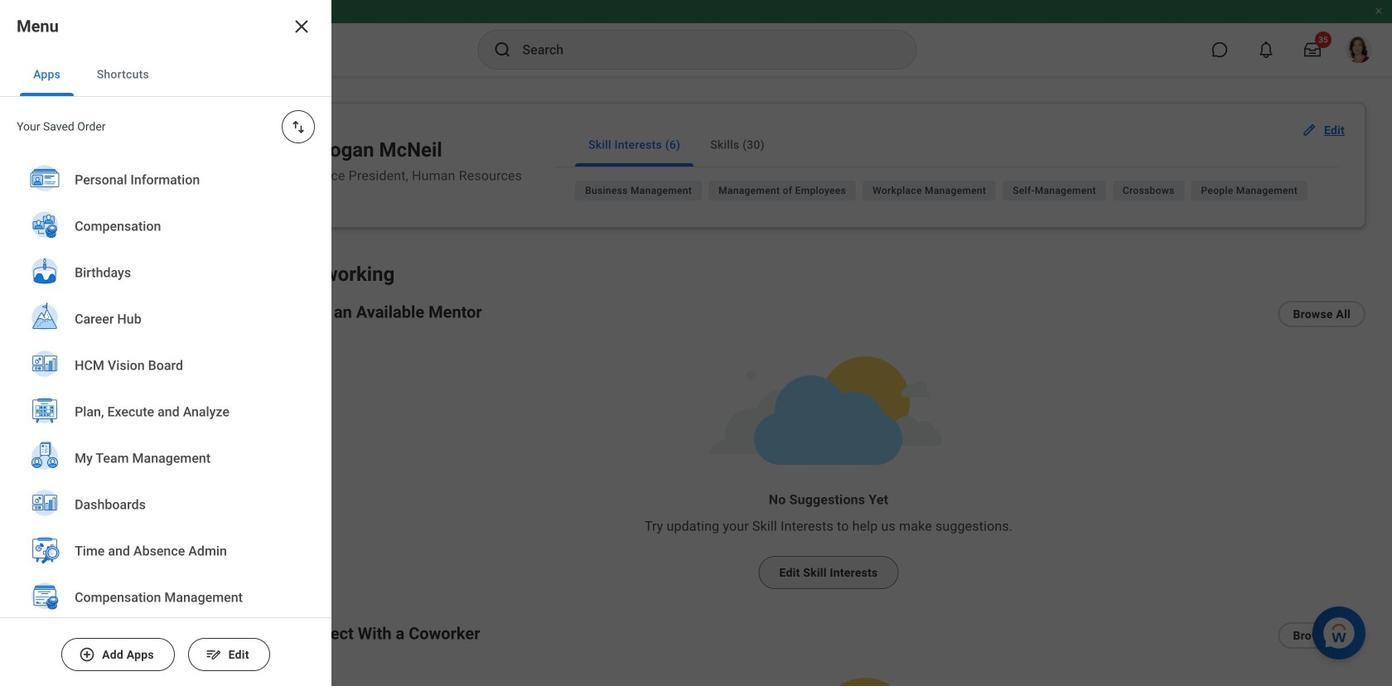 Task type: describe. For each thing, give the bounding box(es) containing it.
notifications large image
[[1258, 41, 1275, 58]]

plus circle image
[[79, 647, 95, 663]]

edit image
[[1302, 122, 1318, 138]]

text edit image
[[205, 647, 222, 663]]

inbox large image
[[1305, 41, 1321, 58]]

1 vertical spatial tab list
[[556, 124, 1339, 167]]

profile logan mcneil element
[[1336, 32, 1383, 68]]

timeline milestone image
[[17, 275, 36, 295]]

0 vertical spatial tab list
[[0, 53, 332, 97]]

x image
[[292, 17, 312, 36]]

onboarding home image
[[17, 229, 36, 249]]



Task type: locate. For each thing, give the bounding box(es) containing it.
search image
[[493, 40, 513, 60]]

tab list
[[0, 53, 332, 97], [556, 124, 1339, 167]]

global navigation dialog
[[0, 0, 332, 686]]

dashboard image
[[17, 182, 36, 202]]

list
[[0, 157, 332, 686], [0, 169, 265, 308], [575, 181, 1339, 207], [0, 389, 265, 656]]

1 horizontal spatial tab list
[[556, 124, 1339, 167]]

sort image
[[290, 119, 307, 135]]

0 horizontal spatial tab list
[[0, 53, 332, 97]]

banner
[[0, 0, 1393, 76]]

close environment banner image
[[1375, 6, 1384, 16]]



Task type: vqa. For each thing, say whether or not it's contained in the screenshot.
right tab list
yes



